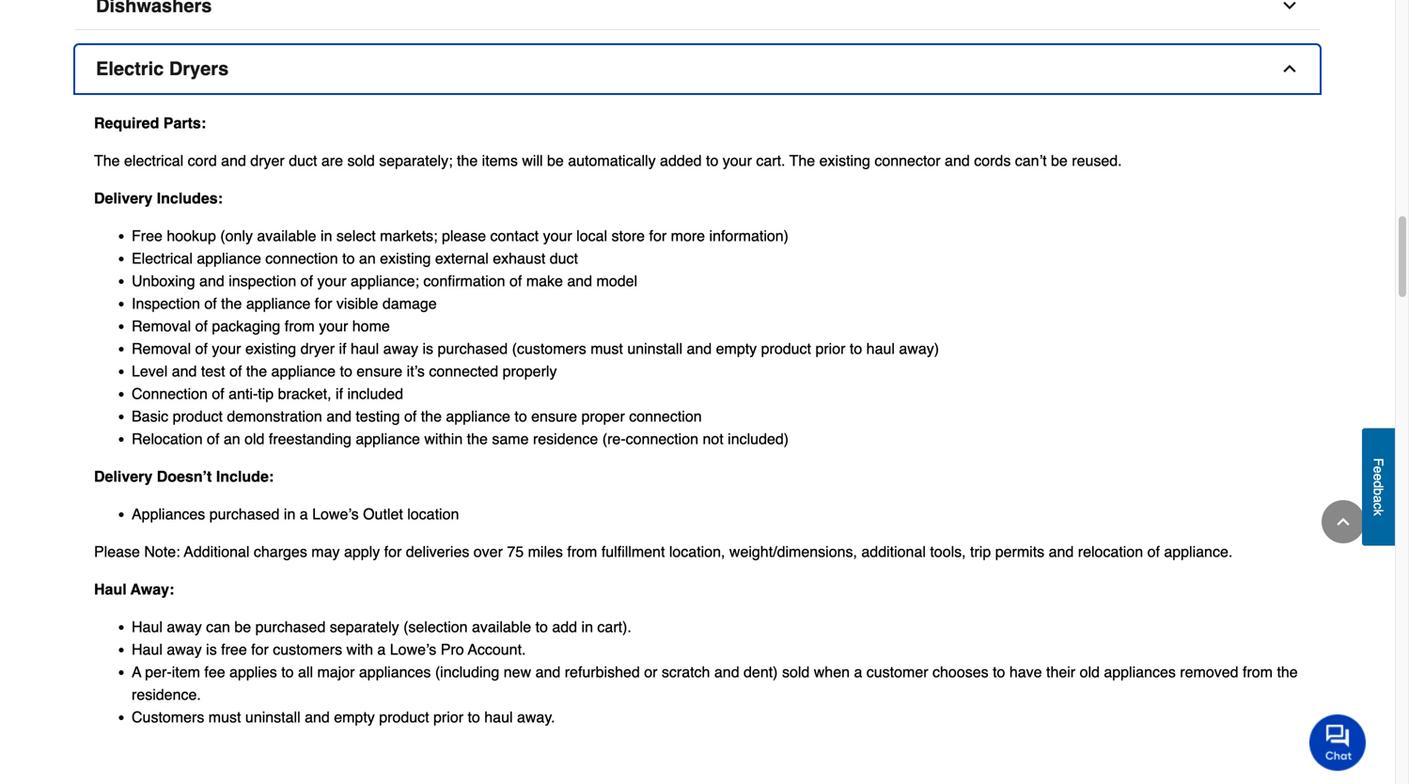 Task type: vqa. For each thing, say whether or not it's contained in the screenshot.
in within the Free hookup (only available in select markets; please contact your local store for more information) Electrical appliance connection to an existing external exhaust duct Unboxing and inspection of your appliance; confirmation of make and model Inspection of the appliance for visible damage Removal of packaging from your home Removal of your existing dryer if haul away is purchased (customers must uninstall and empty product prior to haul away) Level and test of the appliance to ensure it's connected properly Connection of anti-tip bracket, if included Basic product demonstration and testing of the appliance to ensure proper connection Relocation of an old freestanding appliance within the same residence (re-connection not included)
yes



Task type: describe. For each thing, give the bounding box(es) containing it.
and down all
[[305, 708, 330, 726]]

visible
[[336, 295, 378, 312]]

2 removal from the top
[[132, 340, 191, 357]]

electric dryers
[[96, 58, 229, 79]]

added
[[660, 152, 702, 169]]

fulfillment
[[601, 543, 665, 560]]

properly
[[503, 362, 557, 380]]

electric
[[96, 58, 164, 79]]

0 vertical spatial if
[[339, 340, 346, 357]]

delivery includes:
[[94, 189, 223, 207]]

it's
[[407, 362, 425, 380]]

for right apply
[[384, 543, 402, 560]]

appliances
[[132, 505, 205, 523]]

from inside free hookup (only available in select markets; please contact your local store for more information) electrical appliance connection to an existing external exhaust duct unboxing and inspection of your appliance; confirmation of make and model inspection of the appliance for visible damage removal of packaging from your home removal of your existing dryer if haul away is purchased (customers must uninstall and empty product prior to haul away) level and test of the appliance to ensure it's connected properly connection of anti-tip bracket, if included basic product demonstration and testing of the appliance to ensure proper connection relocation of an old freestanding appliance within the same residence (re-connection not included)
[[285, 317, 315, 335]]

1 vertical spatial away
[[167, 618, 202, 635]]

cart).
[[597, 618, 632, 635]]

0 horizontal spatial duct
[[289, 152, 317, 169]]

pro
[[441, 641, 464, 658]]

refurbished
[[565, 663, 640, 681]]

chevron down image
[[1280, 0, 1299, 15]]

must inside haul away can be purchased separately (selection available to add in cart). haul away is free for customers with a lowe's pro account. a per-item fee applies to all major appliances (including new and refurbished or scratch and dent) sold when a customer chooses to have their old appliances removed from the residence. customers must uninstall and empty product prior to haul away.
[[209, 708, 241, 726]]

from inside haul away can be purchased separately (selection available to add in cart). haul away is free for customers with a lowe's pro account. a per-item fee applies to all major appliances (including new and refurbished or scratch and dent) sold when a customer chooses to have their old appliances removed from the residence. customers must uninstall and empty product prior to haul away.
[[1243, 663, 1273, 681]]

include:
[[216, 468, 274, 485]]

a up charges
[[300, 505, 308, 523]]

please
[[94, 543, 140, 560]]

residence
[[533, 430, 598, 447]]

away inside free hookup (only available in select markets; please contact your local store for more information) electrical appliance connection to an existing external exhaust duct unboxing and inspection of your appliance; confirmation of make and model inspection of the appliance for visible damage removal of packaging from your home removal of your existing dryer if haul away is purchased (customers must uninstall and empty product prior to haul away) level and test of the appliance to ensure it's connected properly connection of anti-tip bracket, if included basic product demonstration and testing of the appliance to ensure proper connection relocation of an old freestanding appliance within the same residence (re-connection not included)
[[383, 340, 418, 357]]

have
[[1009, 663, 1042, 681]]

inspection
[[229, 272, 296, 289]]

and right cord
[[221, 152, 246, 169]]

a
[[132, 663, 141, 681]]

to down (including
[[468, 708, 480, 726]]

outlet
[[363, 505, 403, 523]]

appliance down inspection
[[246, 295, 311, 312]]

dent)
[[744, 663, 778, 681]]

apply
[[344, 543, 380, 560]]

freestanding
[[269, 430, 352, 447]]

uninstall inside free hookup (only available in select markets; please contact your local store for more information) electrical appliance connection to an existing external exhaust duct unboxing and inspection of your appliance; confirmation of make and model inspection of the appliance for visible damage removal of packaging from your home removal of your existing dryer if haul away is purchased (customers must uninstall and empty product prior to haul away) level and test of the appliance to ensure it's connected properly connection of anti-tip bracket, if included basic product demonstration and testing of the appliance to ensure proper connection relocation of an old freestanding appliance within the same residence (re-connection not included)
[[627, 340, 683, 357]]

f e e d b a c k button
[[1362, 428, 1395, 546]]

store
[[611, 227, 645, 244]]

appliance;
[[351, 272, 419, 289]]

and up connection on the left of page
[[172, 362, 197, 380]]

separately;
[[379, 152, 453, 169]]

electric dryers button
[[75, 45, 1320, 93]]

0 vertical spatial product
[[761, 340, 811, 357]]

2 vertical spatial existing
[[245, 340, 296, 357]]

appliance.
[[1164, 543, 1233, 560]]

and right unboxing on the left of the page
[[199, 272, 224, 289]]

basic
[[132, 407, 168, 425]]

permits
[[995, 543, 1045, 560]]

0 vertical spatial an
[[359, 250, 376, 267]]

empty inside free hookup (only available in select markets; please contact your local store for more information) electrical appliance connection to an existing external exhaust duct unboxing and inspection of your appliance; confirmation of make and model inspection of the appliance for visible damage removal of packaging from your home removal of your existing dryer if haul away is purchased (customers must uninstall and empty product prior to haul away) level and test of the appliance to ensure it's connected properly connection of anti-tip bracket, if included basic product demonstration and testing of the appliance to ensure proper connection relocation of an old freestanding appliance within the same residence (re-connection not included)
[[716, 340, 757, 357]]

0 vertical spatial lowe's
[[312, 505, 359, 523]]

for left visible
[[315, 295, 332, 312]]

available inside free hookup (only available in select markets; please contact your local store for more information) electrical appliance connection to an existing external exhaust duct unboxing and inspection of your appliance; confirmation of make and model inspection of the appliance for visible damage removal of packaging from your home removal of your existing dryer if haul away is purchased (customers must uninstall and empty product prior to haul away) level and test of the appliance to ensure it's connected properly connection of anti-tip bracket, if included basic product demonstration and testing of the appliance to ensure proper connection relocation of an old freestanding appliance within the same residence (re-connection not included)
[[257, 227, 316, 244]]

haul for haul away can be purchased separately (selection available to add in cart). haul away is free for customers with a lowe's pro account. a per-item fee applies to all major appliances (including new and refurbished or scratch and dent) sold when a customer chooses to have their old appliances removed from the residence. customers must uninstall and empty product prior to haul away.
[[132, 618, 163, 635]]

delivery for delivery doesn't include:
[[94, 468, 153, 485]]

relocation
[[132, 430, 203, 447]]

per-
[[145, 663, 172, 681]]

your left cart.
[[723, 152, 752, 169]]

confirmation
[[423, 272, 505, 289]]

item
[[172, 663, 200, 681]]

packaging
[[212, 317, 280, 335]]

k
[[1371, 509, 1386, 516]]

0 vertical spatial ensure
[[357, 362, 403, 380]]

0 horizontal spatial sold
[[347, 152, 375, 169]]

deliveries
[[406, 543, 469, 560]]

1 vertical spatial if
[[336, 385, 343, 402]]

inspection
[[132, 295, 200, 312]]

with
[[346, 641, 373, 658]]

free hookup (only available in select markets; please contact your local store for more information) electrical appliance connection to an existing external exhaust duct unboxing and inspection of your appliance; confirmation of make and model inspection of the appliance for visible damage removal of packaging from your home removal of your existing dryer if haul away is purchased (customers must uninstall and empty product prior to haul away) level and test of the appliance to ensure it's connected properly connection of anti-tip bracket, if included basic product demonstration and testing of the appliance to ensure proper connection relocation of an old freestanding appliance within the same residence (re-connection not included)
[[132, 227, 939, 447]]

2 vertical spatial connection
[[626, 430, 698, 447]]

your down visible
[[319, 317, 348, 335]]

proper
[[581, 407, 625, 425]]

major
[[317, 663, 355, 681]]

cord
[[188, 152, 217, 169]]

prior inside free hookup (only available in select markets; please contact your local store for more information) electrical appliance connection to an existing external exhaust duct unboxing and inspection of your appliance; confirmation of make and model inspection of the appliance for visible damage removal of packaging from your home removal of your existing dryer if haul away is purchased (customers must uninstall and empty product prior to haul away) level and test of the appliance to ensure it's connected properly connection of anti-tip bracket, if included basic product demonstration and testing of the appliance to ensure proper connection relocation of an old freestanding appliance within the same residence (re-connection not included)
[[815, 340, 846, 357]]

haul away can be purchased separately (selection available to add in cart). haul away is free for customers with a lowe's pro account. a per-item fee applies to all major appliances (including new and refurbished or scratch and dent) sold when a customer chooses to have their old appliances removed from the residence. customers must uninstall and empty product prior to haul away.
[[132, 618, 1298, 726]]

items
[[482, 152, 518, 169]]

to up included
[[340, 362, 352, 380]]

be inside haul away can be purchased separately (selection available to add in cart). haul away is free for customers with a lowe's pro account. a per-item fee applies to all major appliances (including new and refurbished or scratch and dent) sold when a customer chooses to have their old appliances removed from the residence. customers must uninstall and empty product prior to haul away.
[[234, 618, 251, 635]]

old inside free hookup (only available in select markets; please contact your local store for more information) electrical appliance connection to an existing external exhaust duct unboxing and inspection of your appliance; confirmation of make and model inspection of the appliance for visible damage removal of packaging from your home removal of your existing dryer if haul away is purchased (customers must uninstall and empty product prior to haul away) level and test of the appliance to ensure it's connected properly connection of anti-tip bracket, if included basic product demonstration and testing of the appliance to ensure proper connection relocation of an old freestanding appliance within the same residence (re-connection not included)
[[244, 430, 265, 447]]

removed
[[1180, 663, 1239, 681]]

and up not
[[687, 340, 712, 357]]

for right store
[[649, 227, 667, 244]]

1 vertical spatial ensure
[[531, 407, 577, 425]]

purchased (customers
[[438, 340, 586, 357]]

the up within
[[421, 407, 442, 425]]

a right the with
[[377, 641, 386, 658]]

same
[[492, 430, 529, 447]]

to left away)
[[850, 340, 862, 357]]

available inside haul away can be purchased separately (selection available to add in cart). haul away is free for customers with a lowe's pro account. a per-item fee applies to all major appliances (including new and refurbished or scratch and dent) sold when a customer chooses to have their old appliances removed from the residence. customers must uninstall and empty product prior to haul away.
[[472, 618, 531, 635]]

and right permits
[[1049, 543, 1074, 560]]

cords
[[974, 152, 1011, 169]]

will
[[522, 152, 543, 169]]

may
[[311, 543, 340, 560]]

bracket,
[[278, 385, 331, 402]]

(selection
[[403, 618, 468, 635]]

delivery doesn't include:
[[94, 468, 274, 485]]

1 the from the left
[[94, 152, 120, 169]]

included)
[[728, 430, 789, 447]]

customer
[[867, 663, 928, 681]]

required parts:
[[94, 114, 206, 132]]

tools,
[[930, 543, 966, 560]]

0 horizontal spatial dryer
[[250, 152, 285, 169]]

b
[[1371, 488, 1386, 495]]

fee
[[204, 663, 225, 681]]

0 horizontal spatial haul
[[351, 340, 379, 357]]

f
[[1371, 458, 1386, 466]]

the up tip
[[246, 362, 267, 380]]

your up test
[[212, 340, 241, 357]]

75
[[507, 543, 524, 560]]

haul inside haul away can be purchased separately (selection available to add in cart). haul away is free for customers with a lowe's pro account. a per-item fee applies to all major appliances (including new and refurbished or scratch and dent) sold when a customer chooses to have their old appliances removed from the residence. customers must uninstall and empty product prior to haul away.
[[484, 708, 513, 726]]

please
[[442, 227, 486, 244]]

sold inside haul away can be purchased separately (selection available to add in cart). haul away is free for customers with a lowe's pro account. a per-item fee applies to all major appliances (including new and refurbished or scratch and dent) sold when a customer chooses to have their old appliances removed from the residence. customers must uninstall and empty product prior to haul away.
[[782, 663, 810, 681]]

can't
[[1015, 152, 1047, 169]]

1 e from the top
[[1371, 466, 1386, 473]]

charges
[[254, 543, 307, 560]]

2 horizontal spatial be
[[1051, 152, 1068, 169]]

away)
[[899, 340, 939, 357]]

includes:
[[157, 189, 223, 207]]

customers
[[132, 708, 204, 726]]

appliance up same
[[446, 407, 510, 425]]

anti-
[[229, 385, 258, 402]]

connection
[[132, 385, 208, 402]]

f e e d b a c k
[[1371, 458, 1386, 516]]

1 horizontal spatial from
[[567, 543, 597, 560]]

contact
[[490, 227, 539, 244]]

2 horizontal spatial haul
[[866, 340, 895, 357]]

appliance down (only
[[197, 250, 261, 267]]

relocation
[[1078, 543, 1143, 560]]

please note: additional charges may apply for deliveries over 75 miles from fulfillment location, weight/dimensions, additional tools, trip permits and relocation of appliance.
[[94, 543, 1233, 560]]

chevron up image
[[1280, 59, 1299, 78]]

applies
[[229, 663, 277, 681]]

1 removal from the top
[[132, 317, 191, 335]]

0 vertical spatial connection
[[265, 250, 338, 267]]

d
[[1371, 481, 1386, 488]]

to up same
[[515, 407, 527, 425]]

reused.
[[1072, 152, 1122, 169]]

product inside haul away can be purchased separately (selection available to add in cart). haul away is free for customers with a lowe's pro account. a per-item fee applies to all major appliances (including new and refurbished or scratch and dent) sold when a customer chooses to have their old appliances removed from the residence. customers must uninstall and empty product prior to haul away.
[[379, 708, 429, 726]]

the up the packaging
[[221, 295, 242, 312]]

1 vertical spatial connection
[[629, 407, 702, 425]]

make
[[526, 272, 563, 289]]

(re-
[[602, 430, 626, 447]]



Task type: locate. For each thing, give the bounding box(es) containing it.
not
[[703, 430, 724, 447]]

sold right the are
[[347, 152, 375, 169]]

information)
[[709, 227, 789, 244]]

dryers
[[169, 58, 229, 79]]

0 horizontal spatial in
[[284, 505, 295, 523]]

an up 'include:'
[[224, 430, 240, 447]]

your
[[723, 152, 752, 169], [543, 227, 572, 244], [317, 272, 347, 289], [319, 317, 348, 335], [212, 340, 241, 357]]

is up the "it's"
[[423, 340, 433, 357]]

haul left away)
[[866, 340, 895, 357]]

doesn't
[[157, 468, 212, 485]]

prior inside haul away can be purchased separately (selection available to add in cart). haul away is free for customers with a lowe's pro account. a per-item fee applies to all major appliances (including new and refurbished or scratch and dent) sold when a customer chooses to have their old appliances removed from the residence. customers must uninstall and empty product prior to haul away.
[[433, 708, 463, 726]]

away left can on the bottom of page
[[167, 618, 202, 635]]

0 horizontal spatial the
[[94, 152, 120, 169]]

1 vertical spatial haul
[[132, 618, 163, 635]]

0 horizontal spatial be
[[234, 618, 251, 635]]

1 horizontal spatial sold
[[782, 663, 810, 681]]

the left same
[[467, 430, 488, 447]]

0 vertical spatial removal
[[132, 317, 191, 335]]

1 vertical spatial existing
[[380, 250, 431, 267]]

1 horizontal spatial be
[[547, 152, 564, 169]]

2 vertical spatial product
[[379, 708, 429, 726]]

0 horizontal spatial product
[[173, 407, 223, 425]]

haul for haul away:
[[94, 580, 127, 598]]

appliances
[[359, 663, 431, 681], [1104, 663, 1176, 681]]

old inside haul away can be purchased separately (selection available to add in cart). haul away is free for customers with a lowe's pro account. a per-item fee applies to all major appliances (including new and refurbished or scratch and dent) sold when a customer chooses to have their old appliances removed from the residence. customers must uninstall and empty product prior to haul away.
[[1080, 663, 1100, 681]]

delivery for delivery includes:
[[94, 189, 153, 207]]

to down select
[[342, 250, 355, 267]]

miles
[[528, 543, 563, 560]]

customers
[[273, 641, 342, 658]]

0 horizontal spatial ensure
[[357, 362, 403, 380]]

additional
[[184, 543, 250, 560]]

0 vertical spatial existing
[[819, 152, 870, 169]]

0 horizontal spatial lowe's
[[312, 505, 359, 523]]

must down fee
[[209, 708, 241, 726]]

dryer up bracket,
[[300, 340, 335, 357]]

1 vertical spatial available
[[472, 618, 531, 635]]

1 vertical spatial is
[[206, 641, 217, 658]]

product
[[761, 340, 811, 357], [173, 407, 223, 425], [379, 708, 429, 726]]

account.
[[468, 641, 526, 658]]

0 vertical spatial delivery
[[94, 189, 153, 207]]

and left dent)
[[714, 663, 739, 681]]

in right 'add'
[[581, 618, 593, 635]]

chat invite button image
[[1310, 714, 1367, 771]]

0 horizontal spatial existing
[[245, 340, 296, 357]]

in up charges
[[284, 505, 295, 523]]

0 vertical spatial is
[[423, 340, 433, 357]]

appliance up bracket,
[[271, 362, 336, 380]]

0 vertical spatial haul
[[94, 580, 127, 598]]

1 horizontal spatial lowe's
[[390, 641, 436, 658]]

be right will
[[547, 152, 564, 169]]

markets;
[[380, 227, 438, 244]]

uninstall inside haul away can be purchased separately (selection available to add in cart). haul away is free for customers with a lowe's pro account. a per-item fee applies to all major appliances (including new and refurbished or scratch and dent) sold when a customer chooses to have their old appliances removed from the residence. customers must uninstall and empty product prior to haul away.
[[245, 708, 300, 726]]

0 vertical spatial duct
[[289, 152, 317, 169]]

weight/dimensions,
[[729, 543, 857, 560]]

1 delivery from the top
[[94, 189, 153, 207]]

if right bracket,
[[336, 385, 343, 402]]

1 vertical spatial an
[[224, 430, 240, 447]]

haul away:
[[94, 580, 174, 598]]

additional
[[861, 543, 926, 560]]

existing down the packaging
[[245, 340, 296, 357]]

from
[[285, 317, 315, 335], [567, 543, 597, 560], [1243, 663, 1273, 681]]

the
[[457, 152, 478, 169], [221, 295, 242, 312], [246, 362, 267, 380], [421, 407, 442, 425], [467, 430, 488, 447], [1277, 663, 1298, 681]]

1 horizontal spatial must
[[591, 340, 623, 357]]

1 vertical spatial product
[[173, 407, 223, 425]]

appliances left removed
[[1104, 663, 1176, 681]]

old
[[244, 430, 265, 447], [1080, 663, 1100, 681]]

your left local
[[543, 227, 572, 244]]

appliances down the with
[[359, 663, 431, 681]]

1 vertical spatial prior
[[433, 708, 463, 726]]

and up freestanding
[[326, 407, 352, 425]]

0 vertical spatial empty
[[716, 340, 757, 357]]

1 horizontal spatial in
[[321, 227, 332, 244]]

1 horizontal spatial dryer
[[300, 340, 335, 357]]

and right make
[[567, 272, 592, 289]]

from right the packaging
[[285, 317, 315, 335]]

1 vertical spatial duct
[[550, 250, 578, 267]]

1 horizontal spatial prior
[[815, 340, 846, 357]]

0 horizontal spatial uninstall
[[245, 708, 300, 726]]

if down visible
[[339, 340, 346, 357]]

included
[[347, 385, 403, 402]]

0 vertical spatial prior
[[815, 340, 846, 357]]

0 vertical spatial dryer
[[250, 152, 285, 169]]

purchased down 'include:'
[[209, 505, 280, 523]]

trip
[[970, 543, 991, 560]]

1 vertical spatial dryer
[[300, 340, 335, 357]]

testing
[[356, 407, 400, 425]]

lowe's down (selection
[[390, 641, 436, 658]]

1 vertical spatial in
[[284, 505, 295, 523]]

in inside haul away can be purchased separately (selection available to add in cart). haul away is free for customers with a lowe's pro account. a per-item fee applies to all major appliances (including new and refurbished or scratch and dent) sold when a customer chooses to have their old appliances removed from the residence. customers must uninstall and empty product prior to haul away.
[[581, 618, 593, 635]]

when
[[814, 663, 850, 681]]

scratch
[[662, 663, 710, 681]]

1 horizontal spatial is
[[423, 340, 433, 357]]

purchased up customers
[[255, 618, 326, 635]]

1 vertical spatial from
[[567, 543, 597, 560]]

(only
[[220, 227, 253, 244]]

level
[[132, 362, 168, 380]]

your up visible
[[317, 272, 347, 289]]

a up k
[[1371, 495, 1386, 503]]

dryer left the are
[[250, 152, 285, 169]]

is inside haul away can be purchased separately (selection available to add in cart). haul away is free for customers with a lowe's pro account. a per-item fee applies to all major appliances (including new and refurbished or scratch and dent) sold when a customer chooses to have their old appliances removed from the residence. customers must uninstall and empty product prior to haul away.
[[206, 641, 217, 658]]

2 e from the top
[[1371, 473, 1386, 481]]

a right when
[[854, 663, 862, 681]]

haul up a
[[132, 641, 163, 658]]

the right removed
[[1277, 663, 1298, 681]]

an down select
[[359, 250, 376, 267]]

to left all
[[281, 663, 294, 681]]

1 horizontal spatial uninstall
[[627, 340, 683, 357]]

1 vertical spatial removal
[[132, 340, 191, 357]]

1 vertical spatial empty
[[334, 708, 375, 726]]

add
[[552, 618, 577, 635]]

1 horizontal spatial old
[[1080, 663, 1100, 681]]

purchased inside haul away can be purchased separately (selection available to add in cart). haul away is free for customers with a lowe's pro account. a per-item fee applies to all major appliances (including new and refurbished or scratch and dent) sold when a customer chooses to have their old appliances removed from the residence. customers must uninstall and empty product prior to haul away.
[[255, 618, 326, 635]]

tip
[[258, 385, 274, 402]]

1 horizontal spatial available
[[472, 618, 531, 635]]

1 horizontal spatial existing
[[380, 250, 431, 267]]

removal down inspection
[[132, 317, 191, 335]]

0 horizontal spatial must
[[209, 708, 241, 726]]

uninstall down the model at the left of page
[[627, 340, 683, 357]]

away up item at bottom
[[167, 641, 202, 658]]

existing
[[819, 152, 870, 169], [380, 250, 431, 267], [245, 340, 296, 357]]

1 vertical spatial sold
[[782, 663, 810, 681]]

model
[[596, 272, 637, 289]]

appliance down testing
[[356, 430, 420, 447]]

a
[[1371, 495, 1386, 503], [300, 505, 308, 523], [377, 641, 386, 658], [854, 663, 862, 681]]

from right removed
[[1243, 663, 1273, 681]]

dryer
[[250, 152, 285, 169], [300, 340, 335, 357]]

must up proper
[[591, 340, 623, 357]]

0 vertical spatial old
[[244, 430, 265, 447]]

1 vertical spatial must
[[209, 708, 241, 726]]

0 vertical spatial uninstall
[[627, 340, 683, 357]]

empty up included)
[[716, 340, 757, 357]]

haul
[[94, 580, 127, 598], [132, 618, 163, 635], [132, 641, 163, 658]]

are
[[321, 152, 343, 169]]

duct inside free hookup (only available in select markets; please contact your local store for more information) electrical appliance connection to an existing external exhaust duct unboxing and inspection of your appliance; confirmation of make and model inspection of the appliance for visible damage removal of packaging from your home removal of your existing dryer if haul away is purchased (customers must uninstall and empty product prior to haul away) level and test of the appliance to ensure it's connected properly connection of anti-tip bracket, if included basic product demonstration and testing of the appliance to ensure proper connection relocation of an old freestanding appliance within the same residence (re-connection not included)
[[550, 250, 578, 267]]

0 horizontal spatial prior
[[433, 708, 463, 726]]

delivery up free
[[94, 189, 153, 207]]

0 horizontal spatial available
[[257, 227, 316, 244]]

select
[[336, 227, 376, 244]]

the right cart.
[[789, 152, 815, 169]]

chevron up image
[[1334, 512, 1353, 531]]

their
[[1046, 663, 1076, 681]]

2 horizontal spatial in
[[581, 618, 593, 635]]

1 appliances from the left
[[359, 663, 431, 681]]

in left select
[[321, 227, 332, 244]]

1 horizontal spatial product
[[379, 708, 429, 726]]

chooses
[[933, 663, 989, 681]]

existing left the connector
[[819, 152, 870, 169]]

is left the 'free'
[[206, 641, 217, 658]]

free
[[221, 641, 247, 658]]

2 vertical spatial in
[[581, 618, 593, 635]]

all
[[298, 663, 313, 681]]

be right can't
[[1051, 152, 1068, 169]]

0 horizontal spatial from
[[285, 317, 315, 335]]

2 horizontal spatial from
[[1243, 663, 1273, 681]]

connection up inspection
[[265, 250, 338, 267]]

removal up level
[[132, 340, 191, 357]]

connector
[[875, 152, 941, 169]]

be up the 'free'
[[234, 618, 251, 635]]

local
[[576, 227, 607, 244]]

0 vertical spatial must
[[591, 340, 623, 357]]

parts:
[[163, 114, 206, 132]]

1 horizontal spatial the
[[789, 152, 815, 169]]

hookup
[[167, 227, 216, 244]]

1 horizontal spatial haul
[[484, 708, 513, 726]]

for
[[649, 227, 667, 244], [315, 295, 332, 312], [384, 543, 402, 560], [251, 641, 269, 658]]

2 vertical spatial away
[[167, 641, 202, 658]]

scroll to top element
[[1322, 500, 1365, 543]]

1 horizontal spatial ensure
[[531, 407, 577, 425]]

1 horizontal spatial duct
[[550, 250, 578, 267]]

a inside button
[[1371, 495, 1386, 503]]

empty down major
[[334, 708, 375, 726]]

to left have
[[993, 663, 1005, 681]]

haul down home
[[351, 340, 379, 357]]

2 horizontal spatial product
[[761, 340, 811, 357]]

duct up make
[[550, 250, 578, 267]]

prior left away)
[[815, 340, 846, 357]]

0 vertical spatial available
[[257, 227, 316, 244]]

away:
[[131, 580, 174, 598]]

0 vertical spatial sold
[[347, 152, 375, 169]]

prior
[[815, 340, 846, 357], [433, 708, 463, 726]]

e up d
[[1371, 466, 1386, 473]]

2 the from the left
[[789, 152, 815, 169]]

haul down please
[[94, 580, 127, 598]]

in inside free hookup (only available in select markets; please contact your local store for more information) electrical appliance connection to an existing external exhaust duct unboxing and inspection of your appliance; confirmation of make and model inspection of the appliance for visible damage removal of packaging from your home removal of your existing dryer if haul away is purchased (customers must uninstall and empty product prior to haul away) level and test of the appliance to ensure it's connected properly connection of anti-tip bracket, if included basic product demonstration and testing of the appliance to ensure proper connection relocation of an old freestanding appliance within the same residence (re-connection not included)
[[321, 227, 332, 244]]

2 horizontal spatial existing
[[819, 152, 870, 169]]

0 vertical spatial away
[[383, 340, 418, 357]]

connection right proper
[[629, 407, 702, 425]]

e
[[1371, 466, 1386, 473], [1371, 473, 1386, 481]]

0 horizontal spatial old
[[244, 430, 265, 447]]

and right new
[[535, 663, 561, 681]]

old right 'their'
[[1080, 663, 1100, 681]]

haul down away:
[[132, 618, 163, 635]]

2 delivery from the top
[[94, 468, 153, 485]]

haul left away.
[[484, 708, 513, 726]]

1 horizontal spatial an
[[359, 250, 376, 267]]

1 vertical spatial old
[[1080, 663, 1100, 681]]

0 vertical spatial from
[[285, 317, 315, 335]]

0 horizontal spatial empty
[[334, 708, 375, 726]]

can
[[206, 618, 230, 635]]

lowe's up 'may'
[[312, 505, 359, 523]]

c
[[1371, 503, 1386, 509]]

location
[[407, 505, 459, 523]]

ensure up residence
[[531, 407, 577, 425]]

delivery
[[94, 189, 153, 207], [94, 468, 153, 485]]

0 vertical spatial purchased
[[209, 505, 280, 523]]

uninstall down applies on the bottom left of the page
[[245, 708, 300, 726]]

must inside free hookup (only available in select markets; please contact your local store for more information) electrical appliance connection to an existing external exhaust duct unboxing and inspection of your appliance; confirmation of make and model inspection of the appliance for visible damage removal of packaging from your home removal of your existing dryer if haul away is purchased (customers must uninstall and empty product prior to haul away) level and test of the appliance to ensure it's connected properly connection of anti-tip bracket, if included basic product demonstration and testing of the appliance to ensure proper connection relocation of an old freestanding appliance within the same residence (re-connection not included)
[[591, 340, 623, 357]]

home
[[352, 317, 390, 335]]

1 vertical spatial delivery
[[94, 468, 153, 485]]

sold right dent)
[[782, 663, 810, 681]]

0 vertical spatial in
[[321, 227, 332, 244]]

for up applies on the bottom left of the page
[[251, 641, 269, 658]]

appliance
[[197, 250, 261, 267], [246, 295, 311, 312], [271, 362, 336, 380], [446, 407, 510, 425], [356, 430, 420, 447]]

is inside free hookup (only available in select markets; please contact your local store for more information) electrical appliance connection to an existing external exhaust duct unboxing and inspection of your appliance; confirmation of make and model inspection of the appliance for visible damage removal of packaging from your home removal of your existing dryer if haul away is purchased (customers must uninstall and empty product prior to haul away) level and test of the appliance to ensure it's connected properly connection of anti-tip bracket, if included basic product demonstration and testing of the appliance to ensure proper connection relocation of an old freestanding appliance within the same residence (re-connection not included)
[[423, 340, 433, 357]]

1 vertical spatial purchased
[[255, 618, 326, 635]]

purchased
[[209, 505, 280, 523], [255, 618, 326, 635]]

lowe's inside haul away can be purchased separately (selection available to add in cart). haul away is free for customers with a lowe's pro account. a per-item fee applies to all major appliances (including new and refurbished or scratch and dent) sold when a customer chooses to have their old appliances removed from the residence. customers must uninstall and empty product prior to haul away.
[[390, 641, 436, 658]]

available up account.
[[472, 618, 531, 635]]

to left 'add'
[[535, 618, 548, 635]]

empty inside haul away can be purchased separately (selection available to add in cart). haul away is free for customers with a lowe's pro account. a per-item fee applies to all major appliances (including new and refurbished or scratch and dent) sold when a customer chooses to have their old appliances removed from the residence. customers must uninstall and empty product prior to haul away.
[[334, 708, 375, 726]]

to right added
[[706, 152, 719, 169]]

1 horizontal spatial empty
[[716, 340, 757, 357]]

delivery down relocation
[[94, 468, 153, 485]]

(including
[[435, 663, 499, 681]]

residence.
[[132, 686, 201, 703]]

connection left not
[[626, 430, 698, 447]]

the left items
[[457, 152, 478, 169]]

and left cords
[[945, 152, 970, 169]]

ensure up included
[[357, 362, 403, 380]]

from right miles at the bottom left
[[567, 543, 597, 560]]

the
[[94, 152, 120, 169], [789, 152, 815, 169]]

available
[[257, 227, 316, 244], [472, 618, 531, 635]]

2 appliances from the left
[[1104, 663, 1176, 681]]

existing down the markets;
[[380, 250, 431, 267]]

required
[[94, 114, 159, 132]]

the down required
[[94, 152, 120, 169]]

0 horizontal spatial is
[[206, 641, 217, 658]]

duct left the are
[[289, 152, 317, 169]]

dryer inside free hookup (only available in select markets; please contact your local store for more information) electrical appliance connection to an existing external exhaust duct unboxing and inspection of your appliance; confirmation of make and model inspection of the appliance for visible damage removal of packaging from your home removal of your existing dryer if haul away is purchased (customers must uninstall and empty product prior to haul away) level and test of the appliance to ensure it's connected properly connection of anti-tip bracket, if included basic product demonstration and testing of the appliance to ensure proper connection relocation of an old freestanding appliance within the same residence (re-connection not included)
[[300, 340, 335, 357]]

1 vertical spatial lowe's
[[390, 641, 436, 658]]

1 horizontal spatial appliances
[[1104, 663, 1176, 681]]

2 vertical spatial haul
[[132, 641, 163, 658]]

for inside haul away can be purchased separately (selection available to add in cart). haul away is free for customers with a lowe's pro account. a per-item fee applies to all major appliances (including new and refurbished or scratch and dent) sold when a customer chooses to have their old appliances removed from the residence. customers must uninstall and empty product prior to haul away.
[[251, 641, 269, 658]]

demonstration
[[227, 407, 322, 425]]

unboxing
[[132, 272, 195, 289]]

the inside haul away can be purchased separately (selection available to add in cart). haul away is free for customers with a lowe's pro account. a per-item fee applies to all major appliances (including new and refurbished or scratch and dent) sold when a customer chooses to have their old appliances removed from the residence. customers must uninstall and empty product prior to haul away.
[[1277, 663, 1298, 681]]

the electrical cord and dryer duct are sold separately; the items will be automatically added to your cart. the existing connector and cords can't be reused.
[[94, 152, 1122, 169]]

prior down (including
[[433, 708, 463, 726]]

0 horizontal spatial an
[[224, 430, 240, 447]]

0 horizontal spatial appliances
[[359, 663, 431, 681]]



